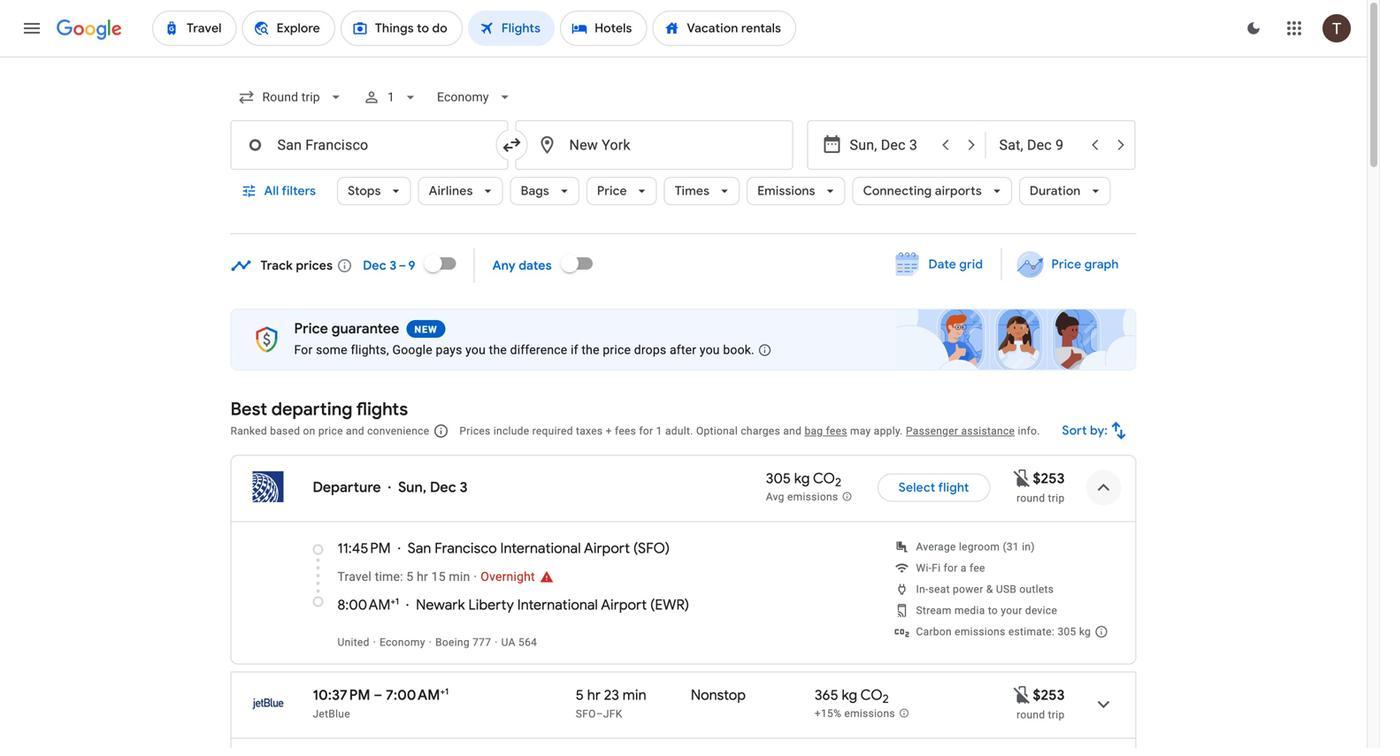Task type: describe. For each thing, give the bounding box(es) containing it.
– inside 5 hr 23 min sfo – jfk
[[596, 708, 603, 721]]

price graph
[[1051, 257, 1119, 273]]

best departing flights main content
[[231, 242, 1137, 749]]

 image for economy
[[373, 637, 376, 649]]

loading results progress bar
[[0, 57, 1367, 60]]

legroom
[[959, 541, 1000, 553]]

bags button
[[510, 170, 579, 212]]

kg for 365
[[842, 687, 858, 705]]

emissions button
[[747, 170, 846, 212]]

8:00 am + 1
[[338, 596, 399, 615]]

stops button
[[337, 170, 411, 212]]

to
[[988, 605, 998, 617]]

airlines button
[[418, 170, 503, 212]]

optional
[[696, 425, 738, 438]]

best
[[231, 398, 267, 421]]

airport for san francisco international airport
[[584, 540, 630, 558]]

co for 365
[[861, 687, 883, 705]]

learn more about price guarantee image
[[744, 329, 786, 371]]

3 – 9
[[390, 258, 416, 274]]

Departure time: 11:45 PM. text field
[[338, 540, 391, 558]]

2 horizontal spatial kg
[[1079, 626, 1091, 638]]

avg
[[766, 491, 785, 504]]

305 inside 305 kg co 2
[[766, 470, 791, 488]]

guarantee
[[332, 320, 399, 338]]

main menu image
[[21, 18, 42, 39]]

3
[[460, 479, 468, 497]]

0 horizontal spatial price
[[318, 425, 343, 438]]

sfo inside 5 hr 23 min sfo – jfk
[[576, 708, 596, 721]]

flights
[[356, 398, 408, 421]]

Departure text field
[[850, 121, 931, 169]]

ua 564
[[501, 637, 537, 649]]

round trip for this price for this flight doesn't include overhead bin access. if you need a carry-on bag, use the bags filter to update prices. icon
[[1017, 492, 1065, 505]]

duration
[[1030, 183, 1081, 199]]

select flight
[[899, 480, 969, 496]]

none search field containing all filters
[[231, 76, 1137, 234]]

sort by: button
[[1055, 410, 1137, 452]]

change appearance image
[[1233, 7, 1275, 50]]

5 inside 5 hr 23 min sfo – jfk
[[576, 687, 584, 705]]

find the best price region
[[231, 242, 1137, 295]]

best departing flights
[[231, 398, 408, 421]]

2 and from the left
[[783, 425, 802, 438]]

emissions for 365
[[845, 708, 895, 720]]

convenience
[[367, 425, 429, 438]]

taxes
[[576, 425, 603, 438]]

grid
[[960, 257, 983, 273]]

newark liberty international airport ( ewr )
[[416, 596, 689, 615]]

trip for 253 us dollars text box
[[1048, 492, 1065, 505]]

swap origin and destination. image
[[501, 134, 522, 156]]

new
[[414, 324, 437, 335]]

boeing 777
[[435, 637, 491, 649]]

price graph button
[[1005, 249, 1133, 280]]

departure
[[313, 479, 381, 497]]

( for ewr
[[650, 596, 655, 615]]

305 kg co 2
[[766, 470, 842, 490]]

kg for 305
[[794, 470, 810, 488]]

jfk
[[603, 708, 623, 721]]

+ inside '10:37 pm – 7:00 am + 1'
[[440, 687, 445, 698]]

overnight
[[481, 570, 535, 584]]

price for price
[[597, 183, 627, 199]]

for some flights, google pays you the difference if the price drops after you book.
[[294, 343, 755, 357]]

trip for $253 text field
[[1048, 709, 1065, 722]]

emissions
[[758, 183, 815, 199]]

a
[[961, 562, 967, 575]]

23
[[604, 687, 619, 705]]

your
[[1001, 605, 1023, 617]]

after
[[670, 343, 697, 357]]

this price for this flight doesn't include overhead bin access. if you need a carry-on bag, use the bags filter to update prices. image
[[1012, 468, 1033, 489]]

carbon emissions estimate: 305 kilograms element
[[916, 626, 1091, 638]]

avg emissions
[[766, 491, 838, 504]]

airports
[[935, 183, 982, 199]]

2 the from the left
[[582, 343, 600, 357]]

1 inside '10:37 pm – 7:00 am + 1'
[[445, 687, 449, 698]]

$253 for 253 us dollars text box
[[1033, 470, 1065, 488]]

11:45 pm
[[338, 540, 391, 558]]

passenger assistance button
[[906, 425, 1015, 438]]

1 fees from the left
[[615, 425, 636, 438]]

New feature text field
[[407, 320, 445, 338]]

Departure time: 10:37 PM. text field
[[313, 687, 370, 705]]

passenger
[[906, 425, 958, 438]]

1 inside popup button
[[387, 90, 395, 104]]

assistance
[[961, 425, 1015, 438]]

device
[[1025, 605, 1057, 617]]

united
[[338, 637, 370, 649]]

bag fees button
[[805, 425, 847, 438]]

economy
[[380, 637, 425, 649]]

0 vertical spatial min
[[449, 570, 470, 584]]

0 horizontal spatial hr
[[417, 570, 428, 584]]

2 you from the left
[[700, 343, 720, 357]]

in)
[[1022, 541, 1035, 553]]

stream media to your device
[[916, 605, 1057, 617]]

15
[[431, 570, 446, 584]]

by:
[[1090, 423, 1108, 439]]

stream
[[916, 605, 952, 617]]

include
[[494, 425, 529, 438]]

based
[[270, 425, 300, 438]]

all
[[264, 183, 279, 199]]

nonstop
[[691, 687, 746, 705]]

san francisco international airport ( sfo )
[[408, 540, 670, 558]]

2 for 305
[[835, 475, 842, 490]]

carbon emissions estimate: 305 kg
[[916, 626, 1091, 638]]

price for price graph
[[1051, 257, 1081, 273]]

1 horizontal spatial dec
[[430, 479, 456, 497]]

all filters button
[[231, 170, 330, 212]]

365 kg co 2
[[815, 687, 889, 707]]

difference
[[510, 343, 568, 357]]

ranked based on price and convenience
[[231, 425, 429, 438]]

jetblue
[[313, 708, 350, 721]]

dec inside find the best price "region"
[[363, 258, 387, 274]]

+15%
[[815, 708, 842, 720]]

airport for newark liberty international airport
[[601, 596, 647, 615]]

travel time: 5 hr 15 min
[[338, 570, 470, 584]]

sort
[[1062, 423, 1087, 439]]

0 vertical spatial  image
[[388, 479, 391, 497]]



Task type: locate. For each thing, give the bounding box(es) containing it.
1 horizontal spatial 5
[[576, 687, 584, 705]]

0 horizontal spatial kg
[[794, 470, 810, 488]]

price right bags popup button
[[597, 183, 627, 199]]

365
[[815, 687, 839, 705]]

1 horizontal spatial 305
[[1058, 626, 1076, 638]]

2 up avg emissions
[[835, 475, 842, 490]]

airport up newark liberty international airport ( ewr )
[[584, 540, 630, 558]]

5
[[406, 570, 414, 584], [576, 687, 584, 705]]

1 vertical spatial min
[[623, 687, 647, 705]]

co for 305
[[813, 470, 835, 488]]

1 vertical spatial co
[[861, 687, 883, 705]]

1 inside the 8:00 am + 1
[[395, 596, 399, 607]]

prices include required taxes + fees for 1 adult. optional charges and bag fees may apply. passenger assistance
[[460, 425, 1015, 438]]

ranked
[[231, 425, 267, 438]]

+ right taxes
[[606, 425, 612, 438]]

0 horizontal spatial price
[[294, 320, 328, 338]]

0 vertical spatial 5
[[406, 570, 414, 584]]

–
[[374, 687, 383, 705], [596, 708, 603, 721]]

round trip down $253 text field
[[1017, 709, 1065, 722]]

1 the from the left
[[489, 343, 507, 357]]

2 vertical spatial +
[[440, 687, 445, 698]]

co inside 365 kg co 2
[[861, 687, 883, 705]]

2 $253 from the top
[[1033, 687, 1065, 705]]

round
[[1017, 492, 1045, 505], [1017, 709, 1045, 722]]

0 vertical spatial 2
[[835, 475, 842, 490]]

emissions down 365 kg co 2
[[845, 708, 895, 720]]

price
[[603, 343, 631, 357], [318, 425, 343, 438]]

emissions for 305
[[787, 491, 838, 504]]

1 vertical spatial  image
[[373, 637, 376, 649]]

0 vertical spatial sfo
[[638, 540, 665, 558]]

1 vertical spatial 5
[[576, 687, 584, 705]]

305 right estimate:
[[1058, 626, 1076, 638]]

round for this price for this flight doesn't include overhead bin access. if you need a carry-on bag, use the bags filter to update prices. icon
[[1017, 492, 1045, 505]]

book.
[[723, 343, 755, 357]]

) for newark liberty international airport ( ewr )
[[685, 596, 689, 615]]

0 vertical spatial  image
[[474, 570, 477, 584]]

the left difference
[[489, 343, 507, 357]]

5 left the 23
[[576, 687, 584, 705]]

+15% emissions
[[815, 708, 895, 720]]

trip down $253 text field
[[1048, 709, 1065, 722]]

0 horizontal spatial 305
[[766, 470, 791, 488]]

hr inside 5 hr 23 min sfo – jfk
[[587, 687, 601, 705]]

liberty
[[469, 596, 514, 615]]

1 vertical spatial (
[[650, 596, 655, 615]]

0 vertical spatial 305
[[766, 470, 791, 488]]

(
[[633, 540, 638, 558], [650, 596, 655, 615]]

2
[[835, 475, 842, 490], [883, 692, 889, 707]]

seat
[[929, 584, 950, 596]]

2 vertical spatial price
[[294, 320, 328, 338]]

hr left the 23
[[587, 687, 601, 705]]

2 horizontal spatial +
[[606, 425, 612, 438]]

trip down 253 us dollars text box
[[1048, 492, 1065, 505]]

carbon
[[916, 626, 952, 638]]

0 vertical spatial (
[[633, 540, 638, 558]]

flights,
[[351, 343, 389, 357]]

+
[[606, 425, 612, 438], [391, 596, 395, 607], [440, 687, 445, 698]]

( for sfo
[[633, 540, 638, 558]]

round down this price for this flight doesn't include overhead bin access. if you need a carry-on bag, use the bags filter to update prices. image
[[1017, 709, 1045, 722]]

 image left sun,
[[388, 479, 391, 497]]

and down flights at the bottom of page
[[346, 425, 364, 438]]

1 vertical spatial dec
[[430, 479, 456, 497]]

price up for
[[294, 320, 328, 338]]

0 horizontal spatial 5
[[406, 570, 414, 584]]

0 vertical spatial emissions
[[787, 491, 838, 504]]

2 horizontal spatial price
[[1051, 257, 1081, 273]]

international up 564
[[517, 596, 598, 615]]

international for francisco
[[500, 540, 581, 558]]

for
[[639, 425, 653, 438], [944, 562, 958, 575]]

$253 down sort
[[1033, 470, 1065, 488]]

2 fees from the left
[[826, 425, 847, 438]]

hr left 15
[[417, 570, 428, 584]]

graph
[[1084, 257, 1119, 273]]

2 round trip from the top
[[1017, 709, 1065, 722]]

Return text field
[[999, 121, 1081, 169]]

round trip for this price for this flight doesn't include overhead bin access. if you need a carry-on bag, use the bags filter to update prices. image
[[1017, 709, 1065, 722]]

flight details. leaves san francisco international airport at 10:37 pm on sunday, december 3 and arrives at john f. kennedy international airport at 7:00 am on monday, december 4. image
[[1083, 684, 1125, 726]]

0 horizontal spatial sfo
[[576, 708, 596, 721]]

1 vertical spatial kg
[[1079, 626, 1091, 638]]

1 horizontal spatial )
[[685, 596, 689, 615]]

this price for this flight doesn't include overhead bin access. if you need a carry-on bag, use the bags filter to update prices. image
[[1012, 685, 1033, 706]]

$253 left flight details. leaves san francisco international airport at 10:37 pm on sunday, december 3 and arrives at john f. kennedy international airport at 7:00 am on monday, december 4. icon
[[1033, 687, 1065, 705]]

0 vertical spatial co
[[813, 470, 835, 488]]

departing
[[271, 398, 353, 421]]

co inside 305 kg co 2
[[813, 470, 835, 488]]

0 horizontal spatial fees
[[615, 425, 636, 438]]

1 vertical spatial –
[[596, 708, 603, 721]]

0 horizontal spatial emissions
[[787, 491, 838, 504]]

0 vertical spatial round trip
[[1017, 492, 1065, 505]]

for left the adult.
[[639, 425, 653, 438]]

any dates
[[493, 258, 552, 274]]

co up the +15% emissions
[[861, 687, 883, 705]]

1 and from the left
[[346, 425, 364, 438]]

1 horizontal spatial for
[[944, 562, 958, 575]]

stops
[[348, 183, 381, 199]]

bags
[[521, 183, 549, 199]]

1 horizontal spatial kg
[[842, 687, 858, 705]]

0 horizontal spatial and
[[346, 425, 364, 438]]

1 vertical spatial international
[[517, 596, 598, 615]]

1 horizontal spatial  image
[[474, 570, 477, 584]]

5 right 'time:'
[[406, 570, 414, 584]]

1 vertical spatial for
[[944, 562, 958, 575]]

media
[[955, 605, 985, 617]]

wi-fi for a fee
[[916, 562, 985, 575]]

trip
[[1048, 492, 1065, 505], [1048, 709, 1065, 722]]

– left 7:00 am
[[374, 687, 383, 705]]

ua
[[501, 637, 516, 649]]

) for san francisco international airport ( sfo )
[[665, 540, 670, 558]]

price inside button
[[1051, 257, 1081, 273]]

price right on
[[318, 425, 343, 438]]

power
[[953, 584, 984, 596]]

connecting
[[863, 183, 932, 199]]

emissions down stream media to your device
[[955, 626, 1006, 638]]

learn more about ranking image
[[433, 423, 449, 439]]

0 horizontal spatial  image
[[388, 479, 391, 497]]

1 horizontal spatial fees
[[826, 425, 847, 438]]

min inside 5 hr 23 min sfo – jfk
[[623, 687, 647, 705]]

1 horizontal spatial price
[[603, 343, 631, 357]]

fees right taxes
[[615, 425, 636, 438]]

1 horizontal spatial (
[[650, 596, 655, 615]]

1 vertical spatial price
[[318, 425, 343, 438]]

0 vertical spatial trip
[[1048, 492, 1065, 505]]

253 US dollars text field
[[1033, 470, 1065, 488]]

1 round from the top
[[1017, 492, 1045, 505]]

dec left 3
[[430, 479, 456, 497]]

1
[[387, 90, 395, 104], [656, 425, 662, 438], [395, 596, 399, 607], [445, 687, 449, 698]]

prices
[[460, 425, 491, 438]]

1 vertical spatial +
[[391, 596, 395, 607]]

kg up the +15% emissions
[[842, 687, 858, 705]]

kg
[[794, 470, 810, 488], [1079, 626, 1091, 638], [842, 687, 858, 705]]

0 horizontal spatial you
[[466, 343, 486, 357]]

total duration 5 hr 23 min. element
[[576, 687, 691, 707]]

ewr
[[655, 596, 685, 615]]

price button
[[587, 170, 657, 212]]

5 hr 23 min sfo – jfk
[[576, 687, 647, 721]]

1 you from the left
[[466, 343, 486, 357]]

round trip down 253 us dollars text box
[[1017, 492, 1065, 505]]

0 horizontal spatial (
[[633, 540, 638, 558]]

kg inside 305 kg co 2
[[794, 470, 810, 488]]

average
[[916, 541, 956, 553]]

1 vertical spatial sfo
[[576, 708, 596, 721]]

1 vertical spatial airport
[[601, 596, 647, 615]]

– down total duration 5 hr 23 min. element
[[596, 708, 603, 721]]

for
[[294, 343, 313, 357]]

kg inside 365 kg co 2
[[842, 687, 858, 705]]

1 button
[[356, 76, 426, 119]]

 image
[[388, 479, 391, 497], [429, 637, 432, 649]]

0 horizontal spatial co
[[813, 470, 835, 488]]

1 horizontal spatial and
[[783, 425, 802, 438]]

1 vertical spatial emissions
[[955, 626, 1006, 638]]

1 horizontal spatial –
[[596, 708, 603, 721]]

$253 for $253 text field
[[1033, 687, 1065, 705]]

1 horizontal spatial min
[[623, 687, 647, 705]]

emissions down 305 kg co 2
[[787, 491, 838, 504]]

connecting airports button
[[853, 170, 1012, 212]]

you right after
[[700, 343, 720, 357]]

date grid button
[[883, 249, 997, 280]]

2 horizontal spatial emissions
[[955, 626, 1006, 638]]

1 vertical spatial trip
[[1048, 709, 1065, 722]]

Arrival time: 7:00 AM on  Monday, December 4. text field
[[386, 687, 449, 705]]

google
[[392, 343, 433, 357]]

in-
[[916, 584, 929, 596]]

time:
[[375, 570, 403, 584]]

2 round from the top
[[1017, 709, 1045, 722]]

kg up avg emissions
[[794, 470, 810, 488]]

 image for overnight
[[474, 570, 477, 584]]

1 horizontal spatial hr
[[587, 687, 601, 705]]

1 $253 from the top
[[1033, 470, 1065, 488]]

duration button
[[1019, 170, 1111, 212]]

1 horizontal spatial +
[[440, 687, 445, 698]]

price left graph
[[1051, 257, 1081, 273]]

1 vertical spatial round trip
[[1017, 709, 1065, 722]]

select
[[899, 480, 936, 496]]

0 horizontal spatial –
[[374, 687, 383, 705]]

times button
[[664, 170, 740, 212]]

sun,
[[398, 479, 427, 497]]

1 horizontal spatial the
[[582, 343, 600, 357]]

1 horizontal spatial  image
[[429, 637, 432, 649]]

sfo left the jfk
[[576, 708, 596, 721]]

learn more about tracked prices image
[[336, 258, 352, 274]]

0 horizontal spatial the
[[489, 343, 507, 357]]

dec left 3 – 9 at the top left
[[363, 258, 387, 274]]

1 vertical spatial 305
[[1058, 626, 1076, 638]]

0 horizontal spatial dec
[[363, 258, 387, 274]]

times
[[675, 183, 710, 199]]

+ down boeing
[[440, 687, 445, 698]]

Arrival time: 8:00 AM on  Monday, December 4. text field
[[338, 596, 399, 615]]

select flight button
[[878, 467, 991, 509]]

outlets
[[1020, 584, 1054, 596]]

1 vertical spatial round
[[1017, 709, 1045, 722]]

fi
[[932, 562, 941, 575]]

0 horizontal spatial  image
[[373, 637, 376, 649]]

international for liberty
[[517, 596, 598, 615]]

airport left ewr
[[601, 596, 647, 615]]

777
[[473, 637, 491, 649]]

2 inside 305 kg co 2
[[835, 475, 842, 490]]

0 horizontal spatial for
[[639, 425, 653, 438]]

0 vertical spatial +
[[606, 425, 612, 438]]

0 vertical spatial airport
[[584, 540, 630, 558]]

average legroom (31 in)
[[916, 541, 1035, 553]]

0 vertical spatial round
[[1017, 492, 1045, 505]]

and left bag on the right bottom of the page
[[783, 425, 802, 438]]

+ down 'time:'
[[391, 596, 395, 607]]

dec 3 – 9
[[363, 258, 416, 274]]

 image down francisco
[[474, 570, 477, 584]]

you right pays
[[466, 343, 486, 357]]

2 vertical spatial kg
[[842, 687, 858, 705]]

1 horizontal spatial 2
[[883, 692, 889, 707]]

1 horizontal spatial co
[[861, 687, 883, 705]]

None field
[[231, 81, 352, 113], [430, 81, 521, 113], [231, 81, 352, 113], [430, 81, 521, 113]]

required
[[532, 425, 573, 438]]

connecting airports
[[863, 183, 982, 199]]

apply.
[[874, 425, 903, 438]]

0 vertical spatial price
[[603, 343, 631, 357]]

0 vertical spatial )
[[665, 540, 670, 558]]

flight
[[938, 480, 969, 496]]

if
[[571, 343, 578, 357]]

$253
[[1033, 470, 1065, 488], [1033, 687, 1065, 705]]

charges
[[741, 425, 781, 438]]

the right if
[[582, 343, 600, 357]]

0 horizontal spatial min
[[449, 570, 470, 584]]

leaves san francisco international airport at 10:37 pm on sunday, december 3 and arrives at john f. kennedy international airport at 7:00 am on monday, december 4. element
[[313, 687, 449, 705]]

co up avg emissions
[[813, 470, 835, 488]]

0 horizontal spatial +
[[391, 596, 395, 607]]

date grid
[[929, 257, 983, 273]]

pays
[[436, 343, 462, 357]]

0 vertical spatial dec
[[363, 258, 387, 274]]

0 vertical spatial $253
[[1033, 470, 1065, 488]]

253 US dollars text field
[[1033, 687, 1065, 705]]

2 up the +15% emissions
[[883, 692, 889, 707]]

track
[[261, 258, 293, 274]]

1 vertical spatial  image
[[429, 637, 432, 649]]

1 vertical spatial )
[[685, 596, 689, 615]]

dec
[[363, 258, 387, 274], [430, 479, 456, 497]]

1 round trip from the top
[[1017, 492, 1065, 505]]

564
[[519, 637, 537, 649]]

min
[[449, 570, 470, 584], [623, 687, 647, 705]]

0 vertical spatial international
[[500, 540, 581, 558]]

+ inside the 8:00 am + 1
[[391, 596, 395, 607]]

round for this price for this flight doesn't include overhead bin access. if you need a carry-on bag, use the bags filter to update prices. image
[[1017, 709, 1045, 722]]

sort by:
[[1062, 423, 1108, 439]]

0 horizontal spatial )
[[665, 540, 670, 558]]

nonstop flight. element
[[691, 687, 746, 707]]

7:00 am
[[386, 687, 440, 705]]

sfo up ewr
[[638, 540, 665, 558]]

price inside 'popup button'
[[597, 183, 627, 199]]

1 horizontal spatial emissions
[[845, 708, 895, 720]]

airport
[[584, 540, 630, 558], [601, 596, 647, 615]]

francisco
[[435, 540, 497, 558]]

2 inside 365 kg co 2
[[883, 692, 889, 707]]

2 trip from the top
[[1048, 709, 1065, 722]]

international up overnight on the bottom of page
[[500, 540, 581, 558]]

fees right bag on the right bottom of the page
[[826, 425, 847, 438]]

 image
[[474, 570, 477, 584], [373, 637, 376, 649]]

price left drops
[[603, 343, 631, 357]]

kg right estimate:
[[1079, 626, 1091, 638]]

 image right united
[[373, 637, 376, 649]]

0 vertical spatial price
[[597, 183, 627, 199]]

min right 15
[[449, 570, 470, 584]]

None text field
[[231, 120, 508, 170], [515, 120, 793, 170], [231, 120, 508, 170], [515, 120, 793, 170]]

2 for 365
[[883, 692, 889, 707]]

1 vertical spatial hr
[[587, 687, 601, 705]]

drops
[[634, 343, 667, 357]]

1 horizontal spatial price
[[597, 183, 627, 199]]

0 vertical spatial kg
[[794, 470, 810, 488]]

1 vertical spatial $253
[[1033, 687, 1065, 705]]

305 up avg
[[766, 470, 791, 488]]

1 trip from the top
[[1048, 492, 1065, 505]]

price for price guarantee
[[294, 320, 328, 338]]

for left a
[[944, 562, 958, 575]]

1 horizontal spatial you
[[700, 343, 720, 357]]

0 horizontal spatial 2
[[835, 475, 842, 490]]

min right the 23
[[623, 687, 647, 705]]

1 vertical spatial price
[[1051, 257, 1081, 273]]

sun, dec 3
[[398, 479, 468, 497]]

&
[[986, 584, 993, 596]]

fee
[[970, 562, 985, 575]]

round down this price for this flight doesn't include overhead bin access. if you need a carry-on bag, use the bags filter to update prices. icon
[[1017, 492, 1045, 505]]

 image left boeing
[[429, 637, 432, 649]]

1 horizontal spatial sfo
[[638, 540, 665, 558]]

1 vertical spatial 2
[[883, 692, 889, 707]]

None search field
[[231, 76, 1137, 234]]



Task type: vqa. For each thing, say whether or not it's contained in the screenshot.
'TOTAL DURATION 5 HR 23 MIN.' element
yes



